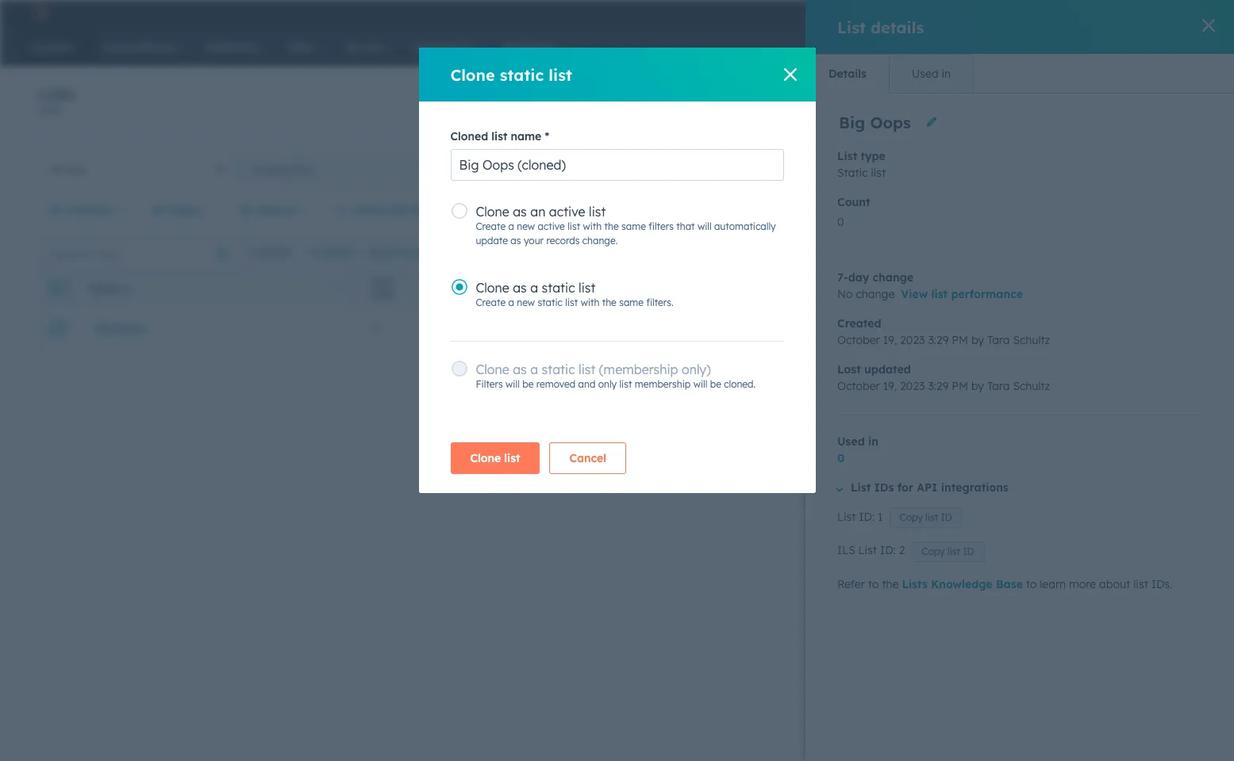 Task type: locate. For each thing, give the bounding box(es) containing it.
0 down count
[[837, 215, 844, 229]]

create list
[[1125, 96, 1171, 108]]

0 horizontal spatial to
[[411, 247, 420, 259]]

0 vertical spatial copy list id button
[[889, 508, 963, 529]]

19, down the tara schultz
[[883, 379, 897, 394]]

0
[[837, 215, 844, 229], [373, 321, 379, 336], [837, 452, 845, 466]]

records
[[546, 235, 580, 247]]

3:29 down created october 19, 2023 3:29 pm by tara schultz
[[928, 379, 949, 394]]

as for clone as an active list
[[513, 204, 527, 220]]

be down prev
[[522, 379, 534, 390]]

same left that at the right of page
[[622, 221, 646, 233]]

0 vertical spatial 19,
[[883, 333, 897, 348]]

clone list button
[[450, 443, 540, 475]]

id for list id: 1
[[941, 512, 952, 524]]

oops
[[117, 321, 145, 336]]

no
[[837, 287, 853, 302]]

clone up filters at left
[[476, 362, 509, 378]]

view right first
[[745, 162, 769, 177]]

will inside create a new active list with the same filters that will automatically update as your records change.
[[698, 221, 712, 233]]

1 vertical spatial 0
[[373, 321, 379, 336]]

in
[[942, 67, 951, 81], [868, 435, 879, 449]]

0 vertical spatial with
[[583, 221, 602, 233]]

pm up last updated october 19, 2023 3:29 pm by tara schultz
[[952, 333, 968, 348]]

2 vertical spatial the
[[882, 578, 899, 592]]

id:
[[859, 510, 875, 525], [880, 544, 896, 558]]

3 press to sort. element from the left
[[510, 282, 516, 296]]

press to sort. image
[[423, 282, 429, 293]]

2 lists from the left
[[293, 162, 313, 177]]

with for clone as an active list
[[583, 221, 602, 233]]

id down list ids for api integrations
[[941, 512, 952, 524]]

update
[[476, 235, 508, 247]]

id for ils list id: 2
[[963, 546, 974, 558]]

19, inside created october 19, 2023 3:29 pm by tara schultz
[[883, 333, 897, 348]]

2 new from the top
[[517, 297, 535, 309]]

clone static list dialog
[[419, 48, 816, 494]]

1 19, from the top
[[883, 333, 897, 348]]

advanced filters (1) button
[[326, 194, 472, 226]]

list right ils
[[858, 544, 877, 558]]

press to sort. image right type
[[510, 282, 516, 293]]

change up the view
[[873, 271, 914, 285]]

tara left schultz's
[[648, 162, 671, 177]]

unused lists
[[250, 162, 313, 177]]

0 horizontal spatial filters
[[412, 203, 444, 217]]

0 vertical spatial in
[[942, 67, 951, 81]]

same inside create a new active list with the same filters that will automatically update as your records change.
[[622, 221, 646, 233]]

the for clone as an active list
[[604, 221, 619, 233]]

2 3:29 from the top
[[928, 379, 949, 394]]

0 horizontal spatial used
[[837, 435, 865, 449]]

create up the update
[[476, 221, 506, 233]]

used up 0 button
[[837, 435, 865, 449]]

2 press to sort. element from the left
[[423, 282, 429, 296]]

by down "folder" element
[[971, 379, 984, 394]]

0 horizontal spatial lists
[[66, 162, 87, 177]]

lists knowledge base link
[[902, 578, 1023, 592]]

1 horizontal spatial press to sort. image
[[510, 282, 516, 293]]

with down object
[[581, 297, 600, 309]]

schultz inside created october 19, 2023 3:29 pm by tara schultz
[[1013, 333, 1050, 348]]

view list performance link
[[895, 287, 1023, 302]]

press to sort. element down move to folder at the top of page
[[423, 282, 429, 296]]

press to sort. element down delete button
[[334, 282, 340, 296]]

list
[[837, 17, 866, 37], [837, 149, 857, 164], [371, 277, 394, 289], [851, 481, 871, 495], [837, 510, 856, 525], [858, 544, 877, 558]]

lists down 2
[[902, 578, 928, 592]]

clone for clone as a static list (membership only)
[[476, 362, 509, 378]]

last down the tara schultz
[[837, 363, 861, 377]]

membership
[[635, 379, 691, 390]]

1 vertical spatial in
[[868, 435, 879, 449]]

list type static list
[[837, 149, 886, 180]]

upgrade image
[[838, 7, 853, 21]]

0 horizontal spatial last
[[649, 283, 673, 295]]

list inside clone list button
[[504, 452, 520, 466]]

all lists button
[[38, 153, 237, 185]]

to inside button
[[411, 247, 420, 259]]

automatically
[[714, 221, 776, 233]]

list left details
[[837, 17, 866, 37]]

1 3:29 from the top
[[928, 333, 949, 348]]

october inside last updated october 19, 2023 3:29 pm by tara schultz
[[837, 379, 880, 394]]

create down type
[[476, 297, 506, 309]]

to right "move"
[[411, 247, 420, 259]]

0 down the size
[[373, 321, 379, 336]]

view right add
[[894, 161, 920, 175]]

create for clone as a static list
[[476, 297, 506, 309]]

move to folder button
[[370, 246, 451, 261]]

all left types
[[151, 203, 166, 217]]

list inside create list link
[[1158, 96, 1171, 108]]

types
[[169, 203, 199, 217]]

add view (4/50)
[[869, 161, 959, 175]]

october
[[837, 333, 880, 348], [837, 379, 880, 394]]

25 per page
[[644, 360, 711, 375]]

press to sort. element right type
[[510, 282, 516, 296]]

static up removed in the left of the page
[[542, 362, 575, 378]]

active for new
[[538, 221, 565, 233]]

used in 0
[[837, 435, 879, 466]]

0 horizontal spatial updated
[[676, 283, 722, 295]]

list size element
[[353, 306, 441, 351]]

copy list id button down api
[[889, 508, 963, 529]]

last inside last updated october 19, 2023 3:29 pm by tara schultz
[[837, 363, 861, 377]]

be left cloned.
[[710, 379, 721, 390]]

4 press to sort. element from the left
[[1010, 282, 1016, 296]]

id: left 2
[[880, 544, 896, 558]]

navigation
[[806, 54, 974, 94]]

1 vertical spatial october
[[837, 379, 880, 394]]

will right that at the right of page
[[698, 221, 712, 233]]

as inside create a new active list with the same filters that will automatically update as your records change.
[[511, 235, 521, 247]]

a
[[508, 221, 514, 233], [530, 280, 538, 296], [508, 297, 514, 309], [530, 362, 538, 378]]

ils list id: 2
[[837, 544, 905, 558]]

0 vertical spatial active
[[549, 204, 585, 220]]

1 vertical spatial the
[[602, 297, 617, 309]]

0 vertical spatial 0
[[837, 215, 844, 229]]

active
[[549, 204, 585, 220], [538, 221, 565, 233]]

1 vertical spatial filters
[[649, 221, 674, 233]]

0 inside list size element
[[373, 321, 379, 336]]

all for all lists
[[51, 162, 63, 177]]

1 horizontal spatial last
[[837, 363, 861, 377]]

all creators
[[48, 203, 112, 217]]

change down "day"
[[856, 287, 895, 302]]

2 19, from the top
[[883, 379, 897, 394]]

search image
[[1201, 41, 1212, 52]]

clone up the update
[[476, 204, 509, 220]]

copy for ils list id: 2
[[922, 546, 945, 558]]

move
[[382, 247, 408, 259]]

ids
[[874, 481, 894, 495]]

1 horizontal spatial lists
[[293, 162, 313, 177]]

1 horizontal spatial be
[[710, 379, 721, 390]]

tara down "folder" element
[[987, 379, 1010, 394]]

caret image
[[836, 488, 843, 492]]

count 0 7-day change no change view list performance
[[837, 195, 1023, 302]]

0 vertical spatial create
[[1125, 96, 1155, 108]]

0 horizontal spatial id
[[941, 512, 952, 524]]

1 vertical spatial copy
[[922, 546, 945, 558]]

id up lists knowledge base link
[[963, 546, 974, 558]]

press to sort. image for folder
[[1010, 282, 1016, 293]]

1 vertical spatial 3:29
[[928, 379, 949, 394]]

as left 1 button
[[513, 362, 527, 378]]

id
[[941, 512, 952, 524], [963, 546, 974, 558]]

2023 down created october 19, 2023 3:29 pm by tara schultz
[[900, 379, 925, 394]]

copy list id
[[900, 512, 952, 524], [922, 546, 974, 558]]

will down only) at the right of the page
[[693, 379, 707, 390]]

with up change.
[[583, 221, 602, 233]]

details
[[829, 67, 867, 81]]

day
[[848, 271, 869, 285]]

2023
[[900, 333, 925, 348], [900, 379, 925, 394]]

october down the tara schultz
[[837, 379, 880, 394]]

filters left (1)
[[412, 203, 444, 217]]

updated down the tara schultz
[[864, 363, 911, 377]]

1 horizontal spatial view
[[894, 161, 920, 175]]

same for clone as a static list
[[619, 297, 644, 309]]

the inside create a new active list with the same filters that will automatically update as your records change.
[[604, 221, 619, 233]]

will down prev 'button'
[[506, 379, 520, 390]]

a down clone as an active list
[[508, 221, 514, 233]]

1 vertical spatial copy list id button
[[911, 542, 985, 562]]

19, down creator column header
[[883, 333, 897, 348]]

0 vertical spatial pm
[[952, 333, 968, 348]]

1
[[38, 105, 43, 117], [248, 247, 252, 259], [556, 360, 562, 375], [878, 510, 883, 525]]

2 vertical spatial 0
[[837, 452, 845, 466]]

schultz down performance
[[1013, 333, 1050, 348]]

0 vertical spatial new
[[517, 221, 535, 233]]

copy list id button for ils list id: 2
[[911, 542, 985, 562]]

advanced filters (1)
[[353, 203, 462, 217]]

created
[[837, 317, 881, 331]]

press to sort. element right "folder"
[[1010, 282, 1016, 296]]

1 vertical spatial id
[[963, 546, 974, 558]]

copy list id for ils list id: 2
[[922, 546, 974, 558]]

october down the created
[[837, 333, 880, 348]]

clone list
[[470, 452, 520, 466]]

1 vertical spatial updated
[[864, 363, 911, 377]]

2 vertical spatial create
[[476, 297, 506, 309]]

1 vertical spatial with
[[581, 297, 600, 309]]

filters
[[476, 379, 503, 390]]

to left learn
[[1026, 578, 1037, 592]]

list up static
[[837, 149, 857, 164]]

7-
[[837, 271, 848, 285]]

lists for unused lists
[[293, 162, 313, 177]]

list for list ids for api integrations
[[851, 481, 871, 495]]

1 vertical spatial 2023
[[900, 379, 925, 394]]

0 vertical spatial updated
[[676, 283, 722, 295]]

press to sort. image right "folder"
[[1010, 282, 1016, 293]]

clone inside clone list button
[[470, 452, 501, 466]]

with inside create a new active list with the same filters that will automatically update as your records change.
[[583, 221, 602, 233]]

1 vertical spatial copy list id
[[922, 546, 974, 558]]

0 horizontal spatial press to sort. image
[[334, 282, 340, 293]]

2 pm from the top
[[952, 379, 968, 394]]

1 vertical spatial active
[[538, 221, 565, 233]]

list down "move"
[[371, 277, 394, 289]]

used in element
[[1028, 306, 1183, 351]]

pm inside last updated october 19, 2023 3:29 pm by tara schultz
[[952, 379, 968, 394]]

to for move
[[411, 247, 420, 259]]

0 horizontal spatial id:
[[859, 510, 875, 525]]

2 press to sort. image from the left
[[510, 282, 516, 293]]

october inside created october 19, 2023 3:29 pm by tara schultz
[[837, 333, 880, 348]]

menu item
[[912, 0, 915, 25]]

19,
[[883, 333, 897, 348], [883, 379, 897, 394]]

1 vertical spatial id:
[[880, 544, 896, 558]]

the left filters.
[[602, 297, 617, 309]]

(1)
[[447, 203, 462, 217]]

0 horizontal spatial lists
[[38, 84, 75, 104]]

will
[[698, 221, 712, 233], [506, 379, 520, 390], [693, 379, 707, 390]]

1 pm from the top
[[952, 333, 968, 348]]

knowledge
[[931, 578, 993, 592]]

copy list id up 'knowledge'
[[922, 546, 974, 558]]

1 vertical spatial 19,
[[883, 379, 897, 394]]

all left objects
[[239, 203, 253, 217]]

list inside list size
[[371, 277, 394, 289]]

0 vertical spatial same
[[622, 221, 646, 233]]

active down clone as an active list
[[538, 221, 565, 233]]

used
[[912, 67, 939, 81], [837, 435, 865, 449]]

0 vertical spatial 2023
[[900, 333, 925, 348]]

lists up all lists
[[38, 84, 75, 104]]

static down object
[[538, 297, 563, 309]]

copy list id button for list id: 1
[[889, 508, 963, 529]]

all inside "button"
[[51, 162, 63, 177]]

0 vertical spatial used
[[912, 67, 939, 81]]

0 vertical spatial id
[[941, 512, 952, 524]]

same for clone as an active list
[[622, 221, 646, 233]]

list down caret image
[[837, 510, 856, 525]]

copy list id button up 'knowledge'
[[911, 542, 985, 562]]

25 per page button
[[634, 352, 732, 383]]

(edt)
[[724, 283, 750, 295]]

-
[[952, 321, 956, 336]]

to for refer
[[868, 578, 879, 592]]

view
[[901, 287, 928, 302]]

by up 25
[[650, 331, 661, 343]]

1 horizontal spatial used
[[912, 67, 939, 81]]

lists banner
[[38, 84, 1184, 120]]

0 vertical spatial october
[[837, 333, 880, 348]]

2 be from the left
[[710, 379, 721, 390]]

0 vertical spatial id:
[[859, 510, 875, 525]]

list for list details
[[837, 17, 866, 37]]

1 vertical spatial used
[[837, 435, 865, 449]]

name
[[90, 283, 118, 295]]

0 vertical spatial 3:29
[[928, 333, 949, 348]]

list right caret image
[[851, 481, 871, 495]]

1 horizontal spatial filters
[[649, 221, 674, 233]]

list for list id: 1
[[837, 510, 856, 525]]

new for an
[[517, 221, 535, 233]]

0 vertical spatial the
[[604, 221, 619, 233]]

1 2023 from the top
[[900, 333, 925, 348]]

details button
[[806, 55, 889, 93]]

pm down created october 19, 2023 3:29 pm by tara schultz
[[952, 379, 968, 394]]

1 vertical spatial same
[[619, 297, 644, 309]]

tara right -
[[987, 333, 1010, 348]]

0 up caret image
[[837, 452, 845, 466]]

updated inside last updated october 19, 2023 3:29 pm by tara schultz
[[864, 363, 911, 377]]

in down the marketplaces popup button
[[942, 67, 951, 81]]

last up filters.
[[649, 283, 673, 295]]

1 vertical spatial create
[[476, 221, 506, 233]]

filters left that at the right of page
[[649, 221, 674, 233]]

all
[[51, 162, 63, 177], [48, 203, 63, 217], [151, 203, 166, 217], [239, 203, 253, 217]]

0 horizontal spatial be
[[522, 379, 534, 390]]

creators
[[66, 203, 112, 217]]

same left filters.
[[619, 297, 644, 309]]

1 horizontal spatial to
[[868, 578, 879, 592]]

static
[[837, 166, 868, 180]]

list for list size
[[371, 277, 394, 289]]

lists inside banner
[[38, 84, 75, 104]]

updated left (edt)
[[676, 283, 722, 295]]

new down clone as a static list
[[517, 297, 535, 309]]

the
[[604, 221, 619, 233], [602, 297, 617, 309], [882, 578, 899, 592]]

copy list id down api
[[900, 512, 952, 524]]

1 lists from the left
[[66, 162, 87, 177]]

1 vertical spatial last
[[837, 363, 861, 377]]

2 2023 from the top
[[900, 379, 925, 394]]

1 horizontal spatial updated
[[864, 363, 911, 377]]

0 vertical spatial filters
[[412, 203, 444, 217]]

1 vertical spatial pm
[[952, 379, 968, 394]]

column header
[[1028, 271, 1183, 306]]

clone up cloned
[[450, 65, 495, 85]]

1 vertical spatial change
[[856, 287, 895, 302]]

press to sort. image
[[334, 282, 340, 293], [510, 282, 516, 293], [1010, 282, 1016, 293]]

create a new static list with the same filters.
[[476, 297, 674, 309]]

in up ids
[[868, 435, 879, 449]]

1 new from the top
[[517, 221, 535, 233]]

list inside create a new active list with the same filters that will automatically update as your records change.
[[568, 221, 580, 233]]

0 vertical spatial copy
[[900, 512, 923, 524]]

lists up all creators
[[66, 162, 87, 177]]

tara down the "no"
[[833, 321, 856, 336]]

press to sort. element
[[334, 282, 340, 296], [423, 282, 429, 296], [510, 282, 516, 296], [1010, 282, 1016, 296]]

clone as an active list
[[476, 204, 606, 220]]

all types
[[151, 203, 199, 217]]

0 vertical spatial lists
[[38, 84, 75, 104]]

0 vertical spatial last
[[649, 283, 673, 295]]

big oops
[[95, 321, 145, 336]]

the up change.
[[604, 221, 619, 233]]

active inside create a new active list with the same filters that will automatically update as your records change.
[[538, 221, 565, 233]]

the down ils list id: 2 on the bottom right of the page
[[882, 578, 899, 592]]

as left an
[[513, 204, 527, 220]]

by right -
[[971, 333, 984, 348]]

1 october from the top
[[837, 333, 880, 348]]

change
[[873, 271, 914, 285], [856, 287, 895, 302]]

to right refer
[[868, 578, 879, 592]]

pm inside created october 19, 2023 3:29 pm by tara schultz
[[952, 333, 968, 348]]

static up create a new static list with the same filters.
[[542, 280, 575, 296]]

a left object
[[530, 280, 538, 296]]

used inside button
[[912, 67, 939, 81]]

move to folder
[[382, 247, 451, 259]]

copy down for on the bottom right
[[900, 512, 923, 524]]

copy right 2
[[922, 546, 945, 558]]

list inside list type static list
[[837, 149, 857, 164]]

0 vertical spatial copy list id
[[900, 512, 952, 524]]

Search lists search field
[[43, 239, 241, 268]]

ils
[[837, 544, 855, 558]]

prev
[[520, 360, 545, 375]]

object element
[[528, 306, 631, 351]]

1 horizontal spatial id
[[963, 546, 974, 558]]

0 horizontal spatial view
[[745, 162, 769, 177]]

cancel button
[[550, 443, 626, 475]]

25
[[644, 360, 657, 375]]

filters
[[412, 203, 444, 217], [649, 221, 674, 233]]

type element
[[441, 306, 528, 351]]

19, inside last updated october 19, 2023 3:29 pm by tara schultz
[[883, 379, 897, 394]]

3 press to sort. image from the left
[[1010, 282, 1016, 293]]

1 press to sort. image from the left
[[334, 282, 340, 293]]

prev button
[[490, 357, 551, 378]]

all lists
[[51, 162, 87, 177]]

2 horizontal spatial press to sort. image
[[1010, 282, 1016, 293]]

copy
[[900, 512, 923, 524], [922, 546, 945, 558]]

create inside create a new active list with the same filters that will automatically update as your records change.
[[476, 221, 506, 233]]

used down details
[[912, 67, 939, 81]]

new inside create a new active list with the same filters that will automatically update as your records change.
[[517, 221, 535, 233]]

2023 inside created october 19, 2023 3:29 pm by tara schultz
[[900, 333, 925, 348]]

used inside used in 0
[[837, 435, 865, 449]]

all up all creators
[[51, 162, 63, 177]]

delete button
[[311, 246, 354, 261]]

in inside used in 0
[[868, 435, 879, 449]]

new up your
[[517, 221, 535, 233]]

active up "records"
[[549, 204, 585, 220]]

view inside popup button
[[894, 161, 920, 175]]

2023 left -
[[900, 333, 925, 348]]

create down search hubspot search field
[[1125, 96, 1155, 108]]

list ids for api integrations button
[[836, 481, 1202, 495]]

1 vertical spatial new
[[517, 297, 535, 309]]

2 october from the top
[[837, 379, 880, 394]]

1 horizontal spatial in
[[942, 67, 951, 81]]

as left your
[[511, 235, 521, 247]]

in inside button
[[942, 67, 951, 81]]

1 horizontal spatial lists
[[902, 578, 928, 592]]

list inside lists 1 list
[[46, 105, 60, 117]]

clone for clone static list
[[450, 65, 495, 85]]

deleted
[[497, 162, 536, 177]]

new
[[517, 221, 535, 233], [517, 297, 535, 309]]

tara inside button
[[648, 162, 671, 177]]

0 horizontal spatial in
[[868, 435, 879, 449]]

1 inside button
[[556, 360, 562, 375]]

clone up type element
[[476, 280, 509, 296]]

2
[[899, 544, 905, 558]]

filters inside create a new active list with the same filters that will automatically update as your records change.
[[649, 221, 674, 233]]



Task type: vqa. For each thing, say whether or not it's contained in the screenshot.


Task type: describe. For each thing, give the bounding box(es) containing it.
a inside create a new active list with the same filters that will automatically update as your records change.
[[508, 221, 514, 233]]

in for used in 0
[[868, 435, 879, 449]]

create inside create list link
[[1125, 96, 1155, 108]]

all objects button
[[239, 199, 307, 221]]

folder element
[[933, 306, 1028, 351]]

more
[[1069, 578, 1096, 592]]

by inside last updated october 19, 2023 3:29 pm by tara schultz
[[971, 379, 984, 394]]

last updated (edt)
[[649, 283, 750, 295]]

page
[[682, 360, 711, 375]]

recently deleted
[[449, 162, 536, 177]]

list inside count 0 7-day change no change view list performance
[[931, 287, 948, 302]]

ids.
[[1151, 578, 1173, 592]]

add view (4/50) button
[[841, 152, 980, 184]]

delete
[[323, 247, 354, 259]]

cloned
[[450, 129, 488, 144]]

add
[[869, 161, 891, 175]]

that
[[676, 221, 695, 233]]

view inside button
[[745, 162, 769, 177]]

next button
[[568, 357, 634, 378]]

all creators button
[[48, 199, 123, 221]]

3:29 inside created october 19, 2023 3:29 pm by tara schultz
[[928, 333, 949, 348]]

in for used in
[[942, 67, 951, 81]]

last updated october 19, 2023 3:29 pm by tara schultz
[[837, 363, 1050, 394]]

per
[[660, 360, 679, 375]]

3:29 inside last updated october 19, 2023 3:29 pm by tara schultz
[[928, 379, 949, 394]]

updated for (edt)
[[676, 283, 722, 295]]

as for clone as a static list (membership only)
[[513, 362, 527, 378]]

new for a
[[517, 297, 535, 309]]

used in button
[[889, 55, 973, 93]]

press to sort. image for type
[[510, 282, 516, 293]]

clone for clone as an active list
[[476, 204, 509, 220]]

creator
[[832, 283, 877, 295]]

copy for list id: 1
[[900, 512, 923, 524]]

and
[[578, 379, 596, 390]]

api
[[917, 481, 938, 495]]

tara up 25 per page
[[664, 331, 683, 343]]

clone for clone list
[[470, 452, 501, 466]]

last for last updated october 19, 2023 3:29 pm by tara schultz
[[837, 363, 861, 377]]

change.
[[582, 235, 618, 247]]

import
[[1057, 96, 1089, 108]]

close image
[[1202, 19, 1215, 32]]

(4/50)
[[923, 161, 959, 175]]

with for clone as a static list
[[581, 297, 600, 309]]

a down clone as a static list
[[508, 297, 514, 309]]

creator column header
[[814, 271, 933, 306]]

Search HubSpot search field
[[1011, 33, 1206, 60]]

1 horizontal spatial id:
[[880, 544, 896, 558]]

first
[[722, 162, 742, 177]]

tara schultz's first view button
[[635, 153, 835, 185]]

next
[[574, 360, 600, 375]]

list size
[[371, 277, 395, 301]]

1 be from the left
[[522, 379, 534, 390]]

tara schultz image
[[1076, 6, 1090, 20]]

upgrade menu
[[827, 0, 1215, 25]]

about
[[1099, 578, 1130, 592]]

by inside created october 19, 2023 3:29 pm by tara schultz
[[971, 333, 984, 348]]

1 vertical spatial lists
[[902, 578, 928, 592]]

0 inside count 0 7-day change no change view list performance
[[837, 215, 844, 229]]

2023 inside last updated october 19, 2023 3:29 pm by tara schultz
[[900, 379, 925, 394]]

for
[[897, 481, 913, 495]]

all types button
[[151, 199, 210, 221]]

1 press to sort. element from the left
[[334, 282, 340, 296]]

object
[[546, 283, 585, 295]]

static up name
[[500, 65, 544, 85]]

(membership
[[599, 362, 678, 378]]

advanced
[[353, 203, 408, 217]]

tara inside last updated october 19, 2023 3:29 pm by tara schultz
[[987, 379, 1010, 394]]

1 inside lists 1 list
[[38, 105, 43, 117]]

removed
[[536, 379, 576, 390]]

clone for clone as a static list
[[476, 280, 509, 296]]

hubspot link
[[19, 3, 60, 22]]

static for create a new static list with the same filters.
[[538, 297, 563, 309]]

1 button
[[551, 357, 568, 378]]

filters inside advanced filters (1) button
[[412, 203, 444, 217]]

a left 1 button
[[530, 362, 538, 378]]

search button
[[1193, 33, 1220, 60]]

the for clone as a static list
[[602, 297, 617, 309]]

static for clone as a static list
[[542, 280, 575, 296]]

integrations
[[941, 481, 1009, 495]]

selected
[[255, 247, 292, 259]]

all for all creators
[[48, 203, 63, 217]]

create list link
[[1112, 89, 1184, 115]]

schultz up the page
[[686, 331, 718, 343]]

by tara schultz
[[650, 331, 718, 343]]

as for clone as a static list
[[513, 280, 527, 296]]

cancel
[[569, 452, 606, 466]]

recently deleted button
[[436, 153, 635, 185]]

schultz's
[[674, 162, 719, 177]]

last for last updated (edt)
[[649, 283, 673, 295]]

schultz down creator column header
[[859, 321, 896, 336]]

refer to the lists knowledge base to learn more about list ids.
[[837, 578, 1173, 592]]

tara inside created october 19, 2023 3:29 pm by tara schultz
[[987, 333, 1010, 348]]

close image
[[784, 68, 796, 81]]

big
[[95, 321, 113, 336]]

navigation containing details
[[806, 54, 974, 94]]

cloned.
[[724, 379, 756, 390]]

clone static list
[[450, 65, 572, 85]]

lists for all lists
[[66, 162, 87, 177]]

cloned list name
[[450, 129, 542, 144]]

pagination navigation
[[490, 357, 634, 378]]

tara schultz's first view
[[648, 162, 769, 177]]

hubspot image
[[29, 3, 48, 22]]

base
[[996, 578, 1023, 592]]

used for used in 0
[[837, 435, 865, 449]]

create for clone as an active list
[[476, 221, 506, 233]]

list for list type static list
[[837, 149, 857, 164]]

List name field
[[837, 112, 916, 133]]

lists 1 list
[[38, 84, 75, 117]]

List name text field
[[450, 149, 784, 181]]

learn
[[1040, 578, 1066, 592]]

all for all objects
[[239, 203, 253, 217]]

used in
[[912, 67, 951, 81]]

created october 19, 2023 3:29 pm by tara schultz
[[837, 317, 1050, 348]]

filters.
[[646, 297, 674, 309]]

copy list id for list id: 1
[[900, 512, 952, 524]]

marketplaces image
[[956, 7, 970, 21]]

0 inside used in 0
[[837, 452, 845, 466]]

folder
[[951, 283, 990, 295]]

all for all types
[[151, 203, 166, 217]]

active for an
[[549, 204, 585, 220]]

recently
[[449, 162, 493, 177]]

0 vertical spatial change
[[873, 271, 914, 285]]

updated for october
[[864, 363, 911, 377]]

2 horizontal spatial to
[[1026, 578, 1037, 592]]

used for used in
[[912, 67, 939, 81]]

filters will be removed and only list membership will be cloned.
[[476, 379, 756, 390]]

schultz inside last updated october 19, 2023 3:29 pm by tara schultz
[[1013, 379, 1050, 394]]

static for clone as a static list (membership only)
[[542, 362, 575, 378]]

list inside list type static list
[[871, 166, 886, 180]]

count
[[837, 195, 870, 210]]

list id: 1
[[837, 510, 883, 525]]

1 selected
[[248, 247, 292, 259]]

only)
[[682, 362, 711, 378]]

an
[[530, 204, 546, 220]]

type
[[861, 149, 886, 164]]

list ids for api integrations
[[851, 481, 1009, 495]]

type
[[459, 283, 483, 295]]

name
[[511, 129, 542, 144]]

size
[[371, 289, 395, 301]]



